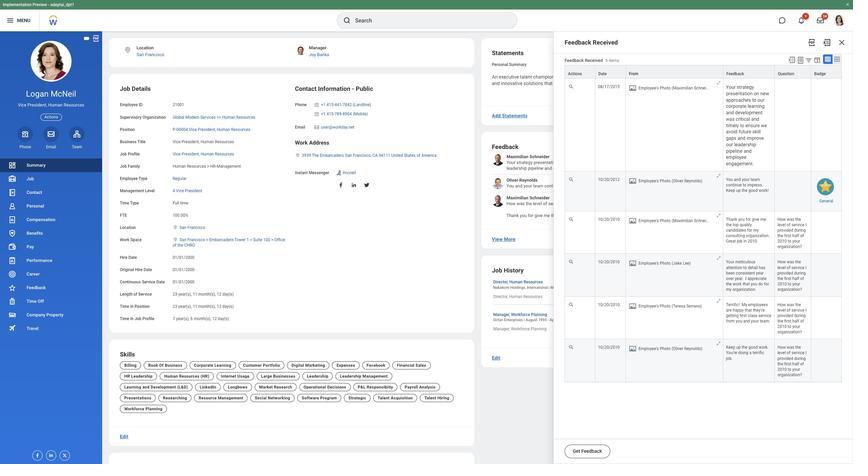 Task type: vqa. For each thing, say whether or not it's contained in the screenshot.
grow icon to the top
yes



Task type: locate. For each thing, give the bounding box(es) containing it.
service inside terrific!  my employees are happy that they're getting first class service from you and your team.
[[758, 314, 771, 318]]

4 row from the top
[[565, 254, 842, 297]]

san inside the san francisco > embarcadero tower 1 > suite 100 > office of the chro
[[180, 238, 186, 243]]

director, human resources down holdings,
[[493, 295, 543, 299]]

1 horizontal spatial new
[[677, 74, 685, 80]]

company property image
[[8, 311, 16, 319]]

the
[[603, 184, 609, 189], [742, 188, 748, 193], [526, 201, 532, 206], [597, 201, 604, 206], [551, 213, 557, 218], [795, 217, 801, 222], [726, 223, 732, 228], [778, 234, 783, 238], [177, 243, 183, 248], [795, 260, 801, 265], [778, 276, 783, 281], [726, 282, 732, 287], [795, 303, 801, 308], [778, 319, 783, 324], [742, 345, 748, 350], [795, 345, 801, 350], [778, 362, 783, 367]]

1 horizontal spatial avoid
[[755, 160, 765, 165]]

operational
[[304, 385, 326, 390]]

location image for space
[[173, 238, 178, 242]]

phone image for +1 415-789-8904 (mobile)
[[314, 111, 320, 117]]

1 vertical spatial manager,
[[493, 327, 510, 332]]

champion
[[533, 74, 554, 80]]

linkedin image
[[351, 182, 357, 188], [46, 451, 54, 458]]

1 maximilian from the top
[[507, 154, 529, 159]]

contact inside list
[[27, 190, 42, 195]]

employee for employee type
[[120, 176, 138, 181]]

1 image image from the top
[[629, 84, 637, 92]]

critical inside 'your strategy presentation on new approaches to our corporate learning and development was critical and timely to ensure we avoid future skill gaps and improve our leadership pipeline and employee engagement.'
[[736, 116, 750, 122]]

time down "time in position"
[[120, 317, 129, 321]]

2 employee's photo (maximilian schneider) image from the top
[[492, 195, 504, 207]]

photo inside your strategy presentation on new approaches to our corporate learning and development was critical and timely to ensure we avoid future skill gaps and improve our leadership pipeline and employee engagement. row
[[660, 86, 671, 91]]

thank inside thank you for give me the top quality candidates for my consulting organization. great job in 2010.
[[726, 217, 737, 222]]

navigation pane region
[[0, 31, 102, 465]]

give
[[535, 213, 543, 218], [752, 217, 759, 222]]

12 inside time in job profile element
[[212, 317, 217, 321]]

6 image image from the top
[[629, 345, 637, 353]]

0 vertical spatial future
[[739, 129, 751, 135]]

3 photo from the top
[[660, 219, 671, 223]]

compensation image
[[8, 216, 16, 224]]

new
[[631, 318, 638, 323]]

2 photo from the top
[[660, 179, 671, 184]]

12 for time in job profile
[[212, 317, 217, 321]]

doing
[[738, 351, 748, 356]]

1 horizontal spatial skill
[[779, 160, 787, 165]]

1 row from the top
[[565, 65, 842, 79]]

research
[[274, 385, 292, 390]]

0 horizontal spatial email
[[46, 145, 56, 149]]

get feedback button
[[565, 445, 610, 459]]

1 (oliver from the top
[[672, 179, 683, 184]]

oliver reynolds
[[507, 178, 538, 183]]

i for your meticulous attention to detail has been consistent year over year.  i appreciate the work that you do for my organization.
[[806, 266, 807, 270]]

1 (maximilian from the top
[[672, 86, 693, 91]]

1 23 year(s), 11 month(s), 12 day(s) from the top
[[173, 292, 234, 297]]

year inside 'your meticulous attention to detail has been consistent year over year.  i appreciate the work that you do for my organization.'
[[756, 271, 764, 276]]

new right engineer
[[677, 74, 685, 80]]

1 +1 from the top
[[321, 103, 326, 107]]

1 horizontal spatial actions
[[568, 72, 582, 76]]

-
[[48, 2, 49, 7], [352, 85, 354, 92], [568, 286, 569, 290], [548, 318, 549, 323]]

manager, workforce planning
[[493, 313, 547, 317], [493, 327, 547, 332]]

1 maximilian schneider from the top
[[507, 154, 550, 159]]

schneider) for thank
[[694, 219, 714, 223]]

embarcadero right the at top left
[[320, 153, 344, 158]]

contact left information
[[295, 85, 317, 92]]

manager, down octan
[[493, 327, 510, 332]]

service for your meticulous attention to detail has been consistent year over year.  i appreciate the work that you do for my organization.
[[792, 266, 805, 270]]

actions up mail icon at the left
[[44, 115, 58, 119]]

1 director, human resources from the top
[[493, 280, 543, 285]]

1 vertical spatial manager, workforce planning
[[493, 327, 547, 332]]

0 horizontal spatial pipeline
[[528, 166, 544, 171]]

type for employee type
[[139, 176, 147, 181]]

performance image
[[8, 257, 16, 265]]

year(s), for time in job profile
[[176, 317, 189, 321]]

2 leadership from the left
[[307, 374, 328, 379]]

time inside navigation pane region
[[27, 299, 37, 304]]

service down original hire date
[[142, 280, 155, 285]]

vice down logan
[[18, 103, 26, 108]]

0 vertical spatial 7
[[612, 286, 614, 290]]

december
[[570, 286, 587, 290]]

employee's photo (maximilian schneider) inside your strategy presentation on new approaches to our corporate learning and development was critical and timely to ensure we avoid future skill gaps and improve our leadership pipeline and employee engagement. row
[[639, 86, 714, 91]]

x image
[[838, 38, 846, 47], [60, 451, 67, 459]]

workforce planning button
[[120, 405, 167, 413]]

1 employee from the top
[[120, 103, 138, 107]]

1 vertical spatial my
[[753, 228, 759, 233]]

view team image
[[73, 130, 81, 138]]

maximilian up oliver reynolds on the right top of page
[[507, 154, 529, 159]]

7
[[612, 286, 614, 290], [173, 317, 175, 321]]

month(s), inside length of service element
[[198, 292, 216, 297]]

2 phone image from the top
[[314, 111, 320, 117]]

team for you and your team continue to impress.  keep up the good work!
[[533, 184, 543, 189]]

half for keep up the good work. you're doing a terrific job.
[[792, 362, 799, 367]]

grow image left thank you for give me the top quality candidates for my consulting organization. great job in 2010.
[[716, 213, 721, 218]]

11 up time in job profile element
[[193, 304, 197, 309]]

p-00004 vice president, human resources
[[173, 127, 250, 132]]

4 vice president link
[[173, 187, 202, 193]]

1 vertical spatial you
[[507, 184, 514, 189]]

pipeline inside your strategy presentation on new approaches to our corporate learning and development was critical and timely to ensure we avoid future skill gaps and improve our leadership pipeline and employee engagement. row
[[726, 148, 743, 154]]

business title element
[[173, 135, 234, 145]]

time for time off
[[27, 299, 37, 304]]

full time element
[[173, 200, 188, 206]]

question
[[778, 72, 794, 76]]

1 horizontal spatial me
[[760, 217, 766, 222]]

grow image for terrific!
[[716, 299, 721, 304]]

1 horizontal spatial personal
[[492, 62, 508, 67]]

workforce down enterprises
[[511, 327, 530, 332]]

row containing actions
[[565, 65, 842, 79]]

row containing 10/20/2012
[[565, 172, 842, 212]]

improve inside your strategy presentation on new approaches to our corporate learning and development was critical and timely to ensure we avoid future skill gaps and improve our leadership pipeline and employee engagement. row
[[747, 136, 764, 141]]

23 inside time in position element
[[173, 304, 177, 309]]

1 vertical spatial strategy
[[517, 160, 533, 165]]

1 employee's photo (maximilian schneider) image from the top
[[492, 154, 504, 166]]

original hire date element
[[173, 263, 194, 273]]

hire up original
[[120, 255, 127, 260]]

resources inside vice president, human resources link
[[215, 152, 234, 157]]

social
[[255, 396, 267, 401]]

received up items
[[593, 39, 618, 46]]

level right they're
[[778, 308, 786, 313]]

4 photo from the top
[[660, 261, 671, 266]]

compensation
[[27, 217, 55, 222]]

0 vertical spatial year(s),
[[178, 292, 192, 297]]

0 horizontal spatial presentation
[[534, 160, 558, 165]]

2 +1 from the top
[[321, 112, 326, 116]]

0 horizontal spatial give
[[535, 213, 543, 218]]

months right 8
[[584, 318, 596, 323]]

1 employee's photo (maximilian schneider) from the top
[[639, 86, 714, 91]]

team link
[[69, 126, 85, 150]]

0 horizontal spatial actions
[[44, 115, 58, 119]]

0 vertical spatial actions button
[[565, 65, 595, 78]]

2 vertical spatial that
[[745, 308, 752, 313]]

summary inside the summary link
[[27, 163, 46, 168]]

1 vertical spatial maximilian schneider link
[[507, 195, 550, 201]]

you inside terrific!  my employees are happy that they're getting first class service from you and your team.
[[736, 319, 742, 324]]

improve
[[747, 136, 764, 141], [807, 160, 823, 165]]

1 vertical spatial director, human resources
[[493, 295, 543, 299]]

image image inside employee's photo (teresa serrano) cell
[[629, 302, 637, 311]]

embarcadero inside contact information - public group
[[320, 153, 344, 158]]

01/01/2000 down original hire date element
[[173, 280, 194, 285]]

1 horizontal spatial my
[[726, 287, 732, 292]]

good inside list
[[610, 184, 620, 189]]

president, down 00004
[[182, 140, 200, 144]]

2 11 from the top
[[193, 304, 197, 309]]

employee's photo (oliver reynolds) image
[[492, 177, 504, 189]]

1 vertical spatial edit
[[492, 355, 501, 361]]

1 vertical spatial learning
[[124, 385, 141, 390]]

consulting inside thank you for give me the top quality candidates for my consulting organization. great job in 2010.
[[726, 234, 745, 238]]

resources down the global modern services >> human resources at the top of page
[[231, 127, 250, 132]]

2 director, human resources from the top
[[493, 295, 543, 299]]

row
[[565, 65, 842, 79], [565, 172, 842, 212], [565, 212, 842, 254], [565, 254, 842, 297], [565, 297, 842, 340], [565, 340, 842, 382]]

time up fte on the left
[[120, 201, 129, 206]]

phone image
[[314, 102, 320, 108], [314, 111, 320, 117]]

0 vertical spatial new
[[677, 74, 685, 80]]

organizations
[[574, 81, 602, 86]]

2 maximilian schneider from the top
[[507, 195, 550, 201]]

united
[[391, 153, 403, 158]]

2 vertical spatial planning
[[145, 407, 163, 412]]

3 row from the top
[[565, 212, 842, 254]]

phone button
[[17, 126, 33, 150]]

2 maximilian from the top
[[507, 195, 529, 201]]

1 schneider from the top
[[530, 154, 550, 159]]

23 year(s), 11 month(s), 12 day(s) up time in position element
[[173, 292, 234, 297]]

maximilian schneider down reynolds
[[507, 195, 550, 201]]

management inside button
[[363, 374, 388, 379]]

- left public on the top
[[352, 85, 354, 92]]

type
[[139, 176, 147, 181], [130, 201, 139, 206]]

2 how was the level of service i provided during the first half of 2010 to your organization? from the top
[[778, 260, 808, 292]]

director, human resources up holdings,
[[493, 280, 543, 285]]

profile logan mcneil element
[[830, 13, 849, 28]]

1 vertical spatial presentation
[[534, 160, 558, 165]]

2 employee's photo (oliver reynolds) cell from the top
[[626, 340, 723, 382]]

contact for contact information - public
[[295, 85, 317, 92]]

view more
[[492, 237, 516, 242]]

0 horizontal spatial 7
[[173, 317, 175, 321]]

manager, workforce planning link
[[493, 311, 547, 317]]

>
[[207, 164, 209, 169], [206, 238, 208, 243], [250, 238, 252, 243], [271, 238, 273, 243]]

1 vertical spatial leadership
[[507, 166, 527, 171]]

2 employee's photo (maximilian schneider) cell from the top
[[626, 212, 723, 254]]

up
[[597, 184, 602, 189], [736, 188, 741, 193], [736, 345, 741, 350]]

2 grow image from the top
[[716, 256, 721, 261]]

4 grow image from the top
[[716, 341, 721, 347]]

location image
[[124, 46, 131, 54]]

future
[[739, 129, 751, 135], [766, 160, 778, 165]]

actions
[[568, 72, 582, 76], [44, 115, 58, 119]]

president, up business title element on the left of the page
[[198, 127, 216, 132]]

4 image image from the top
[[629, 260, 637, 268]]

5 photo from the top
[[660, 304, 671, 309]]

san right 8
[[599, 318, 605, 323]]

3 grow image from the top
[[716, 299, 721, 304]]

employee's for you and your team continue to impress. keep up the good work!
[[639, 179, 659, 184]]

the inside you and your team continue to impress. keep up the good work!
[[742, 188, 748, 193]]

actions button up organizations
[[565, 65, 595, 78]]

time off image
[[8, 298, 16, 306]]

1 schneider) from the top
[[694, 86, 714, 91]]

+1 left the 789-
[[321, 112, 326, 116]]

0 horizontal spatial you
[[507, 184, 514, 189]]

keep for you and your team continue to impress. keep up the good work!
[[726, 188, 735, 193]]

continue inside you and your team continue to impress. keep up the good work!
[[726, 183, 742, 188]]

date right risks
[[598, 72, 607, 76]]

photo for keep up the good work. you're doing a terrific job.
[[660, 347, 671, 352]]

summary image
[[8, 161, 16, 170]]

1 vertical spatial employee's photo (maximilian schneider)
[[639, 219, 714, 223]]

1 11 from the top
[[193, 292, 197, 297]]

your inside list
[[507, 160, 516, 165]]

human down >>
[[217, 127, 230, 132]]

team for you and your team continue to impress. keep up the good work!
[[751, 177, 760, 182]]

employee's photo (jake lee) cell
[[626, 254, 723, 297]]

2 schneider from the top
[[530, 195, 550, 201]]

image image
[[629, 84, 637, 92], [629, 177, 637, 185], [629, 217, 637, 225], [629, 260, 637, 268], [629, 302, 637, 311], [629, 345, 637, 353]]

embarcadero inside the san francisco > embarcadero tower 1 > suite 100 > office of the chro
[[209, 238, 234, 243]]

leadership
[[131, 374, 153, 379], [307, 374, 328, 379], [340, 374, 361, 379]]

year(s), inside time in position element
[[178, 304, 192, 309]]

2 01/01/2000 from the top
[[173, 268, 194, 272]]

summary up job link
[[27, 163, 46, 168]]

6 photo from the top
[[660, 347, 671, 352]]

list containing maximilian schneider
[[492, 154, 835, 219]]

job left family
[[120, 164, 127, 169]]

linkedin image right facebook icon
[[351, 182, 357, 188]]

0 vertical spatial vice president, human resources
[[18, 103, 84, 108]]

san francisco link down 100.00%
[[180, 224, 205, 230]]

cell for thank you for give me the top quality candidates for my consulting organization. great job in 2010.
[[811, 212, 842, 254]]

2 vertical spatial approaches
[[575, 160, 598, 165]]

01/01/2000 for continuous service date
[[173, 280, 194, 285]]

1997 right 'april'
[[558, 318, 567, 323]]

1 vertical spatial type
[[130, 201, 139, 206]]

6 row from the top
[[565, 340, 842, 382]]

new down the dilemmas
[[760, 91, 769, 96]]

in
[[684, 213, 687, 218], [744, 239, 747, 244], [130, 304, 134, 309], [130, 317, 134, 321]]

5 employee's from the top
[[639, 304, 659, 309]]

leadership right hr on the left of the page
[[131, 374, 153, 379]]

personal inside list
[[27, 204, 44, 209]]

service down continuous service date
[[138, 292, 152, 297]]

maximilian schneider link down reynolds
[[507, 195, 550, 201]]

business up job profile
[[120, 140, 137, 144]]

time
[[120, 201, 129, 206], [27, 299, 37, 304], [120, 304, 129, 309], [120, 317, 129, 321]]

consulting inside how was the level of service i provided during the first half of 2010 to your organization? thank you for give me the top quality candidates for my consulting organization. great job in 2010.
[[617, 213, 637, 218]]

phone image
[[20, 130, 30, 138]]

impress. for you and your team continue to impress.  keep up the good work!
[[568, 184, 585, 189]]

1 horizontal spatial engagement.
[[726, 161, 754, 167]]

months right years
[[615, 286, 628, 290]]

instant
[[295, 171, 308, 175]]

space
[[130, 238, 142, 243]]

resources up hr-
[[215, 152, 234, 157]]

resources inside navigation pane region
[[64, 103, 84, 108]]

work up 3939 on the left top of the page
[[295, 140, 308, 146]]

1 director, from the top
[[493, 280, 508, 285]]

provided for terrific!  my employees are happy that they're getting first class service from you and your team.
[[778, 314, 793, 318]]

0 vertical spatial day(s)
[[222, 292, 234, 297]]

year(s),
[[178, 292, 192, 297], [178, 304, 192, 309], [176, 317, 189, 321]]

2 employee from the top
[[120, 176, 138, 181]]

1 vertical spatial top
[[733, 223, 739, 228]]

2 row from the top
[[565, 172, 842, 212]]

maximilian schneider link for strategy
[[507, 154, 550, 160]]

resources down mcneil
[[64, 103, 84, 108]]

length of service element
[[173, 288, 234, 297]]

location image
[[295, 153, 300, 158], [173, 225, 178, 230], [173, 238, 178, 242]]

mail image
[[314, 125, 320, 130]]

1 vertical spatial +1
[[321, 112, 326, 116]]

social networking
[[255, 396, 290, 401]]

employee's photo (maximilian schneider) cell
[[626, 79, 723, 172], [626, 212, 723, 254]]

0 horizontal spatial leadership
[[507, 166, 527, 171]]

benefits
[[27, 231, 43, 236]]

job up job family
[[120, 152, 127, 157]]

month(s), inside time in job profile element
[[194, 317, 211, 321]]

0 vertical spatial phone
[[295, 103, 307, 107]]

benefits image
[[8, 230, 16, 238]]

grow image
[[716, 173, 721, 178], [716, 256, 721, 261], [716, 299, 721, 304], [716, 341, 721, 347]]

0 vertical spatial corporate
[[726, 104, 747, 109]]

time down length
[[120, 304, 129, 309]]

1 employee's photo (maximilian schneider) cell from the top
[[626, 79, 723, 172]]

0 vertical spatial schneider
[[530, 154, 550, 159]]

work! for you and your team continue to impress. keep up the good work!
[[759, 188, 769, 193]]

employee's photo (oliver reynolds) cell
[[626, 172, 723, 212], [626, 340, 723, 382]]

your strategy presentation on new approaches to our corporate learning and development was critical and timely to ensure we avoid future skill gaps and improve our leadership pipeline and employee engagement.
[[726, 84, 770, 167], [507, 160, 831, 171]]

your inside 'your strategy presentation on new approaches to our corporate learning and development was critical and timely to ensure we avoid future skill gaps and improve our leadership pipeline and employee engagement.'
[[726, 84, 736, 90]]

1 vertical spatial edit button
[[117, 430, 131, 444]]

provided
[[566, 201, 583, 206], [778, 228, 793, 233], [778, 271, 793, 276], [778, 314, 793, 318], [778, 356, 793, 361]]

schneider for the
[[530, 195, 550, 201]]

image image for the
[[629, 260, 637, 268]]

email inside contact information - public group
[[295, 125, 305, 130]]

twitter image
[[364, 182, 370, 188]]

location for location san francisco
[[137, 45, 154, 50]]

vice president, human resources down logan mcneil
[[18, 103, 84, 108]]

1 vertical spatial location image
[[173, 225, 178, 230]]

employee's photo (maximilian schneider) image up "employee's photo (oliver reynolds)"
[[492, 154, 504, 166]]

feedback button
[[723, 65, 775, 78]]

items selected list
[[314, 101, 382, 118]]

100.00%
[[173, 213, 188, 218]]

6 left items
[[606, 58, 608, 63]]

email left mail image
[[295, 125, 305, 130]]

1999
[[588, 286, 596, 290]]

grow image for keep
[[716, 341, 721, 347]]

learning up internet
[[214, 363, 231, 368]]

job down "time in position"
[[135, 317, 141, 321]]

01/01/2000
[[173, 255, 194, 260], [173, 268, 194, 272], [173, 280, 194, 285]]

job details group
[[120, 85, 288, 322]]

5 image image from the top
[[629, 302, 637, 311]]

up for you and your team continue to impress.  keep up the good work!
[[597, 184, 602, 189]]

half for your meticulous attention to detail has been consistent year over year.  i appreciate the work that you do for my organization.
[[792, 276, 799, 281]]

provided inside how was the level of service i provided during the first half of 2010 to your organization? thank you for give me the top quality candidates for my consulting organization. great job in 2010.
[[566, 201, 583, 206]]

1 horizontal spatial contact
[[295, 85, 317, 92]]

chro
[[184, 243, 195, 248]]

2 maximilian schneider link from the top
[[507, 195, 550, 201]]

planning inside button
[[145, 407, 163, 412]]

user@workday.net link
[[321, 124, 354, 130]]

415- for 789-
[[327, 112, 335, 116]]

schneider) inside your strategy presentation on new approaches to our corporate learning and development was critical and timely to ensure we avoid future skill gaps and improve our leadership pipeline and employee engagement. row
[[694, 86, 714, 91]]

1 phone image from the top
[[314, 102, 320, 108]]

1 vertical spatial 7
[[173, 317, 175, 321]]

organization. inside thank you for give me the top quality candidates for my consulting organization. great job in 2010.
[[746, 234, 770, 238]]

23 year(s), 11 month(s), 12 day(s) up time in job profile element
[[173, 304, 234, 309]]

level for employee's photo (teresa serrano)
[[778, 308, 786, 313]]

1 vertical spatial 23 year(s), 11 month(s), 12 day(s)
[[173, 304, 234, 309]]

statements inside button
[[502, 113, 528, 118]]

your inside how was the level of service i provided during the first half of 2010 to your organization? thank you for give me the top quality candidates for my consulting organization. great job in 2010.
[[643, 201, 652, 206]]

employee's photo (maximilian schneider) image
[[492, 154, 504, 166], [492, 195, 504, 207]]

1 vertical spatial team
[[533, 184, 543, 189]]

sales
[[416, 363, 426, 368]]

1 vertical spatial grow image
[[716, 213, 721, 218]]

great inside how was the level of service i provided during the first half of 2010 to your organization? thank you for give me the top quality candidates for my consulting organization. great job in 2010.
[[665, 213, 676, 218]]

continuous service date element
[[173, 276, 194, 285]]

director, up nakatomi
[[493, 280, 508, 285]]

1 vertical spatial 2010.
[[748, 239, 758, 244]]

engineer
[[657, 74, 675, 80]]

0 vertical spatial gaps
[[726, 136, 737, 141]]

approaches
[[687, 74, 712, 80], [726, 97, 751, 103], [575, 160, 598, 165]]

1 grow image from the top
[[716, 173, 721, 178]]

engagement. inside your strategy presentation on new approaches to our corporate learning and development was critical and timely to ensure we avoid future skill gaps and improve our leadership pipeline and employee engagement. row
[[726, 161, 754, 167]]

service for thank you for give me the top quality candidates for my consulting organization. great job in 2010.
[[792, 223, 805, 228]]

employee's photo (maximilian schneider) image down "employee's photo (oliver reynolds)"
[[492, 195, 504, 207]]

1 leadership from the left
[[131, 374, 153, 379]]

get
[[573, 449, 580, 454]]

2010. inside how was the level of service i provided during the first half of 2010 to your organization? thank you for give me the top quality candidates for my consulting organization. great job in 2010.
[[689, 213, 700, 218]]

facebook image
[[338, 182, 344, 188]]

2 vertical spatial your
[[726, 260, 734, 265]]

work left the space
[[120, 238, 129, 243]]

12 up time in position element
[[217, 292, 221, 297]]

1 horizontal spatial team
[[751, 177, 760, 182]]

2 grow image from the top
[[716, 213, 721, 218]]

time in job profile element
[[173, 313, 229, 322]]

job family element
[[173, 160, 241, 169]]

2 (maximilian from the top
[[672, 219, 693, 223]]

6 employee's from the top
[[639, 347, 659, 352]]

san right location image
[[137, 52, 144, 57]]

during for terrific!  my employees are happy that they're getting first class service from you and your team.
[[794, 314, 806, 318]]

business title
[[120, 140, 146, 144]]

2 employee's photo (oliver reynolds) from the top
[[639, 347, 702, 352]]

0 horizontal spatial on
[[560, 160, 564, 165]]

1 01/01/2000 from the top
[[173, 255, 194, 260]]

type down management level
[[130, 201, 139, 206]]

over
[[726, 276, 734, 281]]

close environment banner image
[[846, 2, 850, 6]]

0 horizontal spatial months
[[584, 318, 596, 323]]

0 vertical spatial 6
[[606, 58, 608, 63]]

job inside navigation pane region
[[27, 176, 34, 182]]

you and your team continue to impress. keep up the good work!
[[726, 177, 769, 193]]

top inside how was the level of service i provided during the first half of 2010 to your organization? thank you for give me the top quality candidates for my consulting organization. great job in 2010.
[[558, 213, 565, 218]]

manager, up octan
[[493, 313, 510, 317]]

0 horizontal spatial re-
[[603, 74, 608, 80]]

job link
[[0, 172, 102, 186]]

personal summary
[[492, 62, 527, 67]]

position down supervisory
[[120, 127, 135, 132]]

1 vertical spatial consulting
[[726, 234, 745, 238]]

1 vertical spatial 01/01/2000
[[173, 268, 194, 272]]

how was the level of service i provided during the first half of 2010 to your organization? for your meticulous attention to detail has been consistent year over year.  i appreciate the work that you do for my organization.
[[778, 260, 808, 292]]

you for you and your team continue to impress. keep up the good work!
[[726, 177, 733, 182]]

new inside 'your strategy presentation on new approaches to our corporate learning and development was critical and timely to ensure we avoid future skill gaps and improve our leadership pipeline and employee engagement.'
[[760, 91, 769, 96]]

willing
[[556, 74, 569, 80]]

level right thank you for give me the top quality candidates for my consulting organization. great job in 2010.
[[778, 223, 786, 228]]

+1
[[321, 103, 326, 107], [321, 112, 326, 116]]

in inside how was the level of service i provided during the first half of 2010 to your organization? thank you for give me the top quality candidates for my consulting organization. great job in 2010.
[[684, 213, 687, 218]]

1 vertical spatial 415-
[[327, 112, 335, 116]]

your up oliver
[[507, 160, 516, 165]]

inbox large image
[[817, 17, 824, 24]]

2 vertical spatial year(s),
[[176, 317, 189, 321]]

terrific
[[753, 351, 764, 356]]

1 horizontal spatial email
[[295, 125, 305, 130]]

day(s) inside time in position element
[[222, 304, 234, 309]]

president
[[185, 189, 202, 193]]

1 grow image from the top
[[716, 80, 721, 86]]

large businesses button
[[257, 373, 300, 381]]

3 how was the level of service i provided during the first half of 2010 to your organization? from the top
[[778, 303, 808, 335]]

1 horizontal spatial months
[[615, 286, 628, 290]]

1 vertical spatial reynolds)
[[684, 347, 702, 352]]

11 for length of service
[[193, 292, 197, 297]]

1 photo from the top
[[660, 86, 671, 91]]

grow image for you
[[716, 173, 721, 178]]

feedback image
[[8, 284, 16, 292]]

how was the level of service i provided during the first half of 2010 to your organization? for keep up the good work. you're doing a terrific job.
[[778, 345, 808, 378]]

engagement.
[[726, 161, 754, 167], [573, 166, 599, 171]]

on inside row
[[754, 91, 759, 96]]

3 leadership from the left
[[340, 374, 361, 379]]

0 vertical spatial schneider)
[[694, 86, 714, 91]]

level
[[533, 201, 542, 206], [778, 223, 786, 228], [778, 266, 786, 270], [778, 308, 786, 313], [778, 351, 786, 356]]

image image for and
[[629, 302, 637, 311]]

vice president, human resources up job family element
[[173, 152, 234, 157]]

list
[[492, 154, 835, 219], [0, 159, 102, 336]]

view more button
[[489, 233, 518, 246]]

grow image
[[716, 80, 721, 86], [716, 213, 721, 218]]

2 reynolds) from the top
[[684, 347, 702, 352]]

talent hiring
[[424, 396, 449, 401]]

service for terrific!  my employees are happy that they're getting first class service from you and your team.
[[792, 308, 805, 313]]

on up you and your team continue to impress.  keep up the good work!
[[560, 160, 564, 165]]

2 horizontal spatial my
[[753, 228, 759, 233]]

photo for you and your team continue to impress. keep up the good work!
[[660, 179, 671, 184]]

1 vertical spatial service
[[138, 292, 152, 297]]

talent for talent hiring
[[424, 396, 436, 401]]

add
[[492, 113, 501, 118]]

10/20/2012 up general 'link'
[[812, 178, 835, 183]]

director, human resources
[[493, 280, 543, 285], [493, 295, 543, 299]]

415- down 441-
[[327, 112, 335, 116]]

employee's photo (oliver reynolds) for 10/20/2012
[[639, 179, 702, 184]]

1 vertical spatial development
[[657, 160, 682, 165]]

work! inside you and your team continue to impress. keep up the good work!
[[759, 188, 769, 193]]

1 horizontal spatial talent
[[424, 396, 436, 401]]

1 vertical spatial personal
[[27, 204, 44, 209]]

0 horizontal spatial contact
[[27, 190, 42, 195]]

1 talent from the left
[[378, 396, 390, 401]]

we inside row
[[761, 123, 767, 128]]

candidates
[[580, 213, 602, 218], [726, 228, 746, 233]]

vice down p-
[[173, 140, 181, 144]]

approaches left common
[[687, 74, 712, 80]]

12 inside length of service element
[[217, 292, 221, 297]]

6 for year(s),
[[190, 317, 193, 321]]

1 horizontal spatial embarcadero
[[320, 153, 344, 158]]

new up you and your team continue to impress.  keep up the good work!
[[566, 160, 574, 165]]

1 horizontal spatial actions button
[[565, 65, 595, 78]]

1 left 8
[[569, 318, 572, 323]]

01/01/2000 for original hire date
[[173, 268, 194, 272]]

1 manager, from the top
[[493, 313, 510, 317]]

4 employee's from the top
[[639, 261, 659, 266]]

development
[[151, 385, 176, 390]]

employee left id
[[120, 103, 138, 107]]

schneider) inside row
[[694, 219, 714, 223]]

1 how was the level of service i provided during the first half of 2010 to your organization? from the top
[[778, 217, 808, 249]]

0 horizontal spatial phone
[[19, 145, 31, 149]]

0 vertical spatial you
[[726, 177, 733, 182]]

2 schneider) from the top
[[694, 219, 714, 223]]

12 inside time in position element
[[217, 304, 221, 309]]

resources down the international
[[523, 295, 543, 299]]

your strategy presentation on new approaches to our corporate learning and development was critical and timely to ensure we avoid future skill gaps and improve our leadership pipeline and employee engagement. inside your strategy presentation on new approaches to our corporate learning and development was critical and timely to ensure we avoid future skill gaps and improve our leadership pipeline and employee engagement. row
[[726, 84, 770, 167]]

photo for your meticulous attention to detail has been consistent year over year.  i appreciate the work that you do for my organization.
[[660, 261, 671, 266]]

23 for time in position
[[173, 304, 177, 309]]

1 employee's photo (oliver reynolds) cell from the top
[[626, 172, 723, 212]]

i for thank you for give me the top quality candidates for my consulting organization. great job in 2010.
[[806, 223, 807, 228]]

provided for thank you for give me the top quality candidates for my consulting organization. great job in 2010.
[[778, 228, 793, 233]]

1 horizontal spatial learning
[[214, 363, 231, 368]]

forward.
[[604, 81, 621, 86]]

first for your meticulous attention to detail has been consistent year over year.  i appreciate the work that you do for my organization.
[[784, 276, 791, 281]]

work address
[[295, 140, 329, 146]]

7 right years
[[612, 286, 614, 290]]

continue for you and your team continue to impress.  keep up the good work!
[[544, 184, 561, 189]]

year(s), down continuous service date element
[[178, 292, 192, 297]]

1 horizontal spatial list
[[492, 154, 835, 219]]

month(s), for time in position
[[198, 304, 216, 309]]

how was the level of service i provided during the first half of 2010 to your organization?
[[778, 217, 808, 249], [778, 260, 808, 292], [778, 303, 808, 335], [778, 345, 808, 378]]

0 vertical spatial employee's photo (maximilian schneider)
[[639, 86, 714, 91]]

2 vertical spatial 12
[[212, 317, 217, 321]]

3 image image from the top
[[629, 217, 637, 225]]

2 employee's from the top
[[639, 179, 659, 184]]

strategy
[[737, 84, 754, 90], [517, 160, 533, 165]]

image image inside your strategy presentation on new approaches to our corporate learning and development was critical and timely to ensure we avoid future skill gaps and improve our leadership pipeline and employee engagement. row
[[629, 84, 637, 92]]

pay image
[[8, 243, 16, 251]]

1 vertical spatial actions button
[[41, 114, 62, 121]]

you and your team continue to impress.  keep up the good work!
[[507, 184, 632, 189]]

that inside 'your meticulous attention to detail has been consistent year over year.  i appreciate the work that you do for my organization.'
[[743, 282, 750, 287]]

president, inside business title element
[[182, 140, 200, 144]]

0 vertical spatial location
[[137, 45, 154, 50]]

1 inside the san francisco > embarcadero tower 1 > suite 100 > office of the chro
[[247, 238, 249, 243]]

6 down time in position element
[[190, 317, 193, 321]]

items
[[609, 58, 619, 63]]

feedback up time off
[[27, 285, 46, 291]]

grow image down common
[[716, 80, 721, 86]]

2 horizontal spatial leadership
[[340, 374, 361, 379]]

1 horizontal spatial strategy
[[737, 84, 754, 90]]

actions button inside navigation pane region
[[41, 114, 62, 121]]

how was the level of service i provided during the first half of 2010 to your organization? for thank you for give me the top quality candidates for my consulting organization. great job in 2010.
[[778, 217, 808, 249]]

2 (oliver from the top
[[672, 347, 683, 352]]

you for you and your team continue to impress.  keep up the good work!
[[507, 184, 514, 189]]

4 how was the level of service i provided during the first half of 2010 to your organization? from the top
[[778, 345, 808, 378]]

2 employee's photo (maximilian schneider) from the top
[[639, 219, 714, 223]]

1 horizontal spatial x image
[[838, 38, 846, 47]]

maximilian schneider link for was
[[507, 195, 550, 201]]

1 maximilian schneider link from the top
[[507, 154, 550, 160]]

0 vertical spatial 415-
[[327, 103, 335, 107]]

summary up talent
[[509, 62, 527, 67]]

serrano)
[[686, 304, 702, 309]]

x image right the excel icon at the top of the page
[[838, 38, 846, 47]]

hire date element
[[173, 251, 194, 260]]

phone logan mcneil element
[[17, 144, 33, 150]]

time in position element
[[173, 300, 234, 310]]

give inside thank you for give me the top quality candidates for my consulting organization. great job in 2010.
[[752, 217, 759, 222]]

give inside how was the level of service i provided during the first half of 2010 to your organization? thank you for give me the top quality candidates for my consulting organization. great job in 2010.
[[535, 213, 543, 218]]

2 415- from the top
[[327, 112, 335, 116]]

0 vertical spatial great
[[665, 213, 676, 218]]

p-00004 vice president, human resources link
[[173, 126, 250, 132]]

0 vertical spatial location image
[[295, 153, 300, 158]]

lmcneil link
[[343, 169, 356, 175]]

cell for terrific!  my employees are happy that they're getting first class service from you and your team.
[[811, 297, 842, 340]]

cell for keep up the good work. you're doing a terrific job.
[[811, 340, 842, 382]]

enterprises
[[504, 318, 523, 323]]

3 01/01/2000 from the top
[[173, 280, 194, 285]]

1 23 from the top
[[173, 292, 177, 297]]

cell for your meticulous attention to detail has been consistent year over year.  i appreciate the work that you do for my organization.
[[811, 254, 842, 297]]

(maximilian for your
[[672, 86, 693, 91]]

click to view/edit grid preferences image
[[814, 56, 821, 64]]

0 vertical spatial manager, workforce planning
[[493, 313, 547, 317]]

researching
[[163, 396, 187, 401]]

0 vertical spatial employee's photo (maximilian schneider) cell
[[626, 79, 723, 172]]

good for you and your team continue to impress.  keep up the good work!
[[610, 184, 620, 189]]

level for employee's photo (oliver reynolds)
[[778, 351, 786, 356]]

cell
[[775, 79, 811, 172], [811, 79, 842, 172], [775, 172, 811, 212], [811, 212, 842, 254], [811, 254, 842, 297], [811, 297, 842, 340], [811, 340, 842, 382]]

2 23 year(s), 11 month(s), 12 day(s) from the top
[[173, 304, 234, 309]]

san left francisco,
[[345, 153, 352, 158]]

1 reynolds) from the top
[[684, 179, 702, 184]]

job left history
[[492, 267, 502, 274]]

engagement. up you and your team continue to impress.  keep up the good work!
[[573, 166, 599, 171]]

my
[[742, 303, 747, 308]]

during for thank you for give me the top quality candidates for my consulting organization. great job in 2010.
[[794, 228, 806, 233]]

our
[[758, 97, 765, 103], [726, 142, 733, 147], [604, 160, 611, 165], [824, 160, 831, 165]]

career image
[[8, 270, 16, 279]]

employee's photo (maximilian schneider) cell for corporate
[[626, 79, 723, 172]]

vice president, human resources inside navigation pane region
[[18, 103, 84, 108]]

impress. inside you and your team continue to impress. keep up the good work!
[[748, 183, 763, 188]]

year left 8
[[573, 318, 580, 323]]

san francisco link
[[137, 52, 164, 57], [180, 224, 205, 230]]

skills
[[120, 351, 135, 358]]

cell for your strategy presentation on new approaches to our corporate learning and development was critical and timely to ensure we avoid future skill gaps and improve our leadership pipeline and employee engagement.
[[811, 79, 842, 172]]

toolbar
[[785, 54, 842, 65]]

i inside how was the level of service i provided during the first half of 2010 to your organization? thank you for give me the top quality candidates for my consulting organization. great job in 2010.
[[563, 201, 565, 206]]

date
[[598, 72, 607, 76], [128, 255, 137, 260], [144, 268, 152, 272], [156, 280, 165, 285]]

innovative
[[501, 81, 523, 86]]

up inside keep up the good work. you're doing a terrific job.
[[736, 345, 741, 350]]

expand table image
[[834, 56, 841, 63]]

2 23 from the top
[[173, 304, 177, 309]]

portfolio
[[263, 363, 280, 368]]

list containing summary
[[0, 159, 102, 336]]

learning
[[214, 363, 231, 368], [124, 385, 141, 390]]

keep inside keep up the good work. you're doing a terrific job.
[[726, 345, 735, 350]]

grow image for your
[[716, 256, 721, 261]]

11 for time in position
[[193, 304, 197, 309]]

vice president, human resources for vice president, human resources link
[[173, 152, 234, 157]]

1 employee's from the top
[[639, 86, 659, 91]]

vice inside navigation pane region
[[18, 103, 26, 108]]

resources inside job family element
[[187, 164, 206, 169]]

2010 for terrific!  my employees are happy that they're getting first class service from you and your team.
[[778, 325, 787, 329]]

location image left 3939 on the left top of the page
[[295, 153, 300, 158]]

date inside popup button
[[598, 72, 607, 76]]

0 vertical spatial email
[[295, 125, 305, 130]]

0 horizontal spatial 6
[[190, 317, 193, 321]]

image image inside employee's photo (jake lee) cell
[[629, 260, 637, 268]]

1 employee's photo (oliver reynolds) from the top
[[639, 179, 702, 184]]

leadership for leadership management
[[340, 374, 361, 379]]

month(s), inside time in position element
[[198, 304, 216, 309]]

employee for employee id
[[120, 103, 138, 107]]

of inside contact information - public group
[[417, 153, 420, 158]]

keep for you and your team continue to impress.  keep up the good work!
[[586, 184, 596, 189]]

1 vertical spatial month(s),
[[198, 304, 216, 309]]

3 employee's from the top
[[639, 219, 659, 223]]

critical inside list
[[693, 160, 706, 165]]

talent inside button
[[378, 396, 390, 401]]

resources up the international
[[524, 280, 543, 285]]

level down reynolds
[[533, 201, 542, 206]]

bold
[[805, 74, 814, 80]]

your up attention
[[726, 260, 734, 265]]

location up work space
[[120, 226, 136, 230]]

2 talent from the left
[[424, 396, 436, 401]]

1 415- from the top
[[327, 103, 335, 107]]

how for employee's photo (teresa serrano)
[[778, 303, 786, 308]]

+1 left 441-
[[321, 103, 326, 107]]



Task type: describe. For each thing, give the bounding box(es) containing it.
half for thank you for give me the top quality candidates for my consulting organization. great job in 2010.
[[792, 234, 799, 238]]

1 vertical spatial timely
[[715, 160, 727, 165]]

employee's photo (oliver reynolds) cell for you and your team continue to impress. keep up the good work!
[[626, 172, 723, 212]]

1 vertical spatial planning
[[531, 327, 547, 332]]

candidates inside how was the level of service i provided during the first half of 2010 to your organization? thank you for give me the top quality candidates for my consulting organization. great job in 2010.
[[580, 213, 602, 218]]

vice right 00004
[[189, 127, 197, 132]]

- left december
[[568, 286, 569, 290]]

reynolds) for keep
[[684, 347, 702, 352]]

1 vertical spatial we
[[748, 160, 754, 165]]

10/20/2012 inside list
[[812, 178, 835, 183]]

job family
[[120, 164, 140, 169]]

decisions
[[327, 385, 346, 390]]

notifications large image
[[798, 17, 805, 24]]

0 horizontal spatial learning
[[632, 160, 647, 165]]

1 vertical spatial 1
[[569, 318, 572, 323]]

7 inside time in job profile element
[[173, 317, 175, 321]]

office
[[274, 238, 285, 243]]

0 vertical spatial san francisco link
[[137, 52, 164, 57]]

payroll
[[405, 385, 418, 390]]

2 director, from the top
[[493, 295, 508, 299]]

corporate inside row
[[726, 104, 747, 109]]

nakatomi
[[493, 286, 510, 290]]

benefits link
[[0, 227, 102, 240]]

2 horizontal spatial edit
[[819, 60, 827, 66]]

1 vertical spatial gaps
[[788, 160, 798, 165]]

2010 inside how was the level of service i provided during the first half of 2010 to your organization? thank you for give me the top quality candidates for my consulting organization. great job in 2010.
[[627, 201, 637, 206]]

email button
[[43, 126, 59, 150]]

operational decisions button
[[299, 383, 351, 392]]

summary link
[[0, 159, 102, 172]]

employee's photo (maximilian schneider) for thank
[[639, 219, 714, 223]]

2 image image from the top
[[629, 177, 637, 185]]

image image for critical
[[629, 84, 637, 92]]

candidates inside thank you for give me the top quality candidates for my consulting organization. great job in 2010.
[[726, 228, 746, 233]]

global modern services >> human resources link
[[173, 114, 255, 120]]

(hr)
[[201, 374, 209, 379]]

implementation preview -   adeptai_dpt1 banner
[[0, 0, 853, 31]]

excel image
[[823, 38, 831, 47]]

employee's photo (oliver reynolds) cell for keep up the good work. you're doing a terrific job.
[[626, 340, 723, 382]]

01/01/2000 for hire date
[[173, 255, 194, 260]]

1 vertical spatial workforce
[[511, 327, 530, 332]]

researching button
[[159, 394, 191, 403]]

president, down business title element on the left of the page
[[182, 152, 200, 157]]

performance
[[27, 258, 52, 263]]

your inside terrific!  my employees are happy that they're getting first class service from you and your team.
[[751, 319, 759, 324]]

feedback received dialog
[[553, 31, 853, 465]]

vice inside business title element
[[173, 140, 181, 144]]

francisco,
[[353, 153, 372, 158]]

april
[[550, 318, 557, 323]]

0 horizontal spatial engagement.
[[573, 166, 599, 171]]

date column header
[[595, 65, 626, 79]]

0 horizontal spatial employee
[[553, 166, 572, 171]]

personal image
[[8, 202, 16, 210]]

0 horizontal spatial approaches
[[575, 160, 598, 165]]

impress. for you and your team continue to impress. keep up the good work!
[[748, 183, 763, 188]]

maximilian for was
[[507, 195, 529, 201]]

date up continuous service date
[[144, 268, 152, 272]]

4 vice president
[[173, 189, 202, 193]]

an
[[492, 74, 498, 80]]

date up original hire date
[[128, 255, 137, 260]]

workforce inside workforce planning button
[[124, 407, 144, 412]]

timely inside row
[[726, 123, 739, 128]]

| left may
[[549, 286, 550, 290]]

team.
[[760, 319, 770, 324]]

me inside how was the level of service i provided during the first half of 2010 to your organization? thank you for give me the top quality candidates for my consulting organization. great job in 2010.
[[544, 213, 550, 218]]

> inside job family element
[[207, 164, 209, 169]]

facebook button
[[362, 362, 390, 370]]

marketing
[[305, 363, 325, 368]]

job for job details
[[120, 85, 130, 92]]

select to filter grid data image
[[805, 57, 813, 64]]

management down the employee type
[[120, 189, 144, 193]]

human inside navigation pane region
[[48, 103, 62, 108]]

tag image
[[83, 35, 91, 42]]

resources inside business title element
[[215, 140, 234, 144]]

original
[[120, 268, 134, 272]]

0 vertical spatial 1997
[[559, 286, 567, 290]]

edit button for job history
[[489, 351, 503, 365]]

feedback up actions column header
[[565, 58, 584, 63]]

full time
[[173, 201, 188, 206]]

i for terrific!  my employees are happy that they're getting first class service from you and your team.
[[806, 308, 807, 313]]

learning inside your strategy presentation on new approaches to our corporate learning and development was critical and timely to ensure we avoid future skill gaps and improve our leadership pipeline and employee engagement. row
[[748, 104, 765, 109]]

organization? inside how was the level of service i provided during the first half of 2010 to your organization? thank you for give me the top quality candidates for my consulting organization. great job in 2010.
[[653, 201, 680, 206]]

job details
[[120, 85, 151, 92]]

actions column header
[[565, 65, 595, 79]]

financial sales button
[[393, 362, 431, 370]]

how for employee's photo (maximilian schneider)
[[778, 217, 786, 222]]

history
[[504, 267, 524, 274]]

new inside an executive talent champion willing to take risks to re-imagine, rethink and re-engineer new approaches to common business dilemmas and deliver bold and innovative solutions that will drive organizations forward.
[[677, 74, 685, 80]]

linkedin image inside navigation pane region
[[46, 451, 54, 458]]

feedback up feedback received 6 items
[[565, 39, 591, 46]]

me inside thank you for give me the top quality candidates for my consulting organization. great job in 2010.
[[760, 217, 766, 222]]

san right years
[[631, 286, 637, 290]]

employee's for your meticulous attention to detail has been consistent year over year.  i appreciate the work that you do for my organization.
[[639, 261, 659, 266]]

4
[[173, 189, 175, 193]]

date left continuous service date element
[[156, 280, 165, 285]]

services
[[200, 115, 216, 120]]

adeptai_dpt1
[[50, 2, 74, 7]]

human resources > hr-management
[[173, 164, 241, 169]]

time off link
[[0, 295, 102, 309]]

reynolds
[[519, 178, 538, 183]]

organization
[[143, 115, 166, 120]]

social networking button
[[250, 394, 295, 403]]

pdf image
[[808, 38, 816, 47]]

continue for you and your team continue to impress. keep up the good work!
[[726, 183, 742, 188]]

view printable version (pdf) image
[[92, 35, 100, 42]]

i inside 'your meticulous attention to detail has been consistent year over year.  i appreciate the work that you do for my organization.'
[[745, 276, 747, 281]]

my inside 'your meticulous attention to detail has been consistent year over year.  i appreciate the work that you do for my organization.'
[[726, 287, 732, 292]]

international
[[527, 286, 548, 290]]

job for job family
[[120, 164, 127, 169]]

your for employee's photo (jake lee)
[[726, 260, 734, 265]]

feedback inside list
[[27, 285, 46, 291]]

1995
[[538, 318, 547, 323]]

2010 for thank you for give me the top quality candidates for my consulting organization. great job in 2010.
[[778, 239, 787, 244]]

and inside terrific!  my employees are happy that they're getting first class service from you and your team.
[[743, 319, 750, 324]]

email logan mcneil element
[[43, 144, 59, 150]]

personal link
[[0, 200, 102, 213]]

how was the level of service i provided during the first half of 2010 to your organization? thank you for give me the top quality candidates for my consulting organization. great job in 2010.
[[507, 201, 700, 218]]

you inside thank you for give me the top quality candidates for my consulting organization. great job in 2010.
[[738, 217, 745, 222]]

10/20/2010 for employee's photo (oliver reynolds)
[[598, 345, 620, 350]]

business
[[738, 74, 757, 80]]

- inside banner
[[48, 2, 49, 7]]

| down manager, workforce planning link in the bottom of the page
[[524, 318, 525, 323]]

(jake
[[672, 261, 682, 266]]

edit for skills
[[120, 434, 128, 440]]

for inside 'your meticulous attention to detail has been consistent year over year.  i appreciate the work that you do for my organization.'
[[764, 282, 769, 287]]

resources inside global modern services >> human resources link
[[236, 115, 255, 120]]

during for keep up the good work. you're doing a terrific job.
[[794, 356, 806, 361]]

job inside thank you for give me the top quality candidates for my consulting organization. great job in 2010.
[[737, 239, 743, 244]]

business inside 'job details' group
[[120, 140, 137, 144]]

1 vertical spatial x image
[[60, 451, 67, 459]]

789-
[[335, 112, 343, 116]]

maximilian schneider for strategy
[[507, 154, 550, 159]]

internet usage button
[[217, 373, 254, 381]]

corporate learning button
[[190, 362, 236, 370]]

address
[[309, 140, 329, 146]]

talent for talent acquisition
[[378, 396, 390, 401]]

view
[[492, 237, 503, 242]]

time for time in job profile
[[120, 317, 129, 321]]

search image
[[343, 16, 351, 25]]

leadership management button
[[336, 373, 392, 381]]

0 vertical spatial months
[[615, 286, 628, 290]]

that inside an executive talent champion willing to take risks to re-imagine, rethink and re-engineer new approaches to common business dilemmas and deliver bold and innovative solutions that will drive organizations forward.
[[544, 81, 553, 86]]

management inside button
[[218, 396, 243, 401]]

work for work space
[[120, 238, 129, 243]]

i for keep up the good work. you're doing a terrific job.
[[806, 351, 807, 356]]

23 year(s), 11 month(s), 12 day(s) for position
[[173, 304, 234, 309]]

resources inside human resources (hr) button
[[179, 374, 199, 379]]

oliver
[[507, 178, 518, 183]]

| left 8
[[568, 318, 569, 323]]

0 horizontal spatial year
[[573, 318, 580, 323]]

export to excel image
[[788, 56, 796, 64]]

personal for personal summary
[[492, 62, 508, 67]]

email inside popup button
[[46, 145, 56, 149]]

resource management
[[199, 396, 243, 401]]

10/20/2012 inside row
[[598, 177, 620, 182]]

export to worksheets image
[[797, 56, 805, 64]]

my inside how was the level of service i provided during the first half of 2010 to your organization? thank you for give me the top quality candidates for my consulting organization. great job in 2010.
[[610, 213, 616, 218]]

dilemmas
[[758, 74, 779, 80]]

software program
[[302, 396, 337, 401]]

human up holdings,
[[509, 280, 523, 285]]

corporate
[[194, 363, 213, 368]]

first for terrific!  my employees are happy that they're getting first class service from you and your team.
[[784, 319, 791, 324]]

vice up regular link
[[173, 152, 181, 157]]

0 horizontal spatial profile
[[128, 152, 140, 157]]

travel image
[[8, 324, 16, 333]]

1 re- from the left
[[603, 74, 608, 80]]

human right >>
[[222, 115, 235, 120]]

leadership button
[[302, 373, 333, 381]]

1 vertical spatial 1997
[[558, 318, 567, 323]]

employee's photo (teresa serrano) cell
[[626, 297, 723, 340]]

photo for your strategy presentation on new approaches to our corporate learning and development was critical and timely to ensure we avoid future skill gaps and improve our leadership pipeline and employee engagement.
[[660, 86, 671, 91]]

work! for you and your team continue to impress.  keep up the good work!
[[621, 184, 632, 189]]

organization. inside 'your meticulous attention to detail has been consistent year over year.  i appreciate the work that you do for my organization.'
[[733, 287, 756, 292]]

human up job family element
[[201, 152, 214, 157]]

time off
[[27, 299, 44, 304]]

1 vertical spatial on
[[560, 160, 564, 165]]

0 vertical spatial hire
[[120, 255, 127, 260]]

linkedin image inside contact information - public group
[[351, 182, 357, 188]]

edit for job history
[[492, 355, 501, 361]]

drive
[[562, 81, 572, 86]]

badge
[[814, 72, 826, 76]]

market
[[259, 385, 273, 390]]

1 vertical spatial profile
[[142, 317, 154, 321]]

analysis
[[419, 385, 436, 390]]

program
[[320, 396, 337, 401]]

resources inside director, human resources link
[[524, 280, 543, 285]]

time for time type
[[120, 201, 129, 206]]

2 manager, from the top
[[493, 327, 510, 332]]

future inside list
[[766, 160, 778, 165]]

0 vertical spatial service
[[142, 280, 155, 285]]

job for job history
[[492, 267, 502, 274]]

p&l
[[358, 385, 366, 390]]

in inside thank you for give me the top quality candidates for my consulting organization. great job in 2010.
[[744, 239, 747, 244]]

first for keep up the good work. you're doing a terrific job.
[[784, 362, 791, 367]]

day(s) for time in job profile
[[218, 317, 229, 321]]

1 vertical spatial avoid
[[755, 160, 765, 165]]

level for employee's photo (maximilian schneider)
[[778, 223, 786, 228]]

year(s), for time in position
[[178, 304, 192, 309]]

presentation inside row
[[726, 91, 753, 96]]

employee's photo (oliver reynolds) for 10/20/2010
[[639, 347, 702, 352]]

employee's for keep up the good work. you're doing a terrific job.
[[639, 347, 659, 352]]

provided for your meticulous attention to detail has been consistent year over year.  i appreciate the work that you do for my organization.
[[778, 271, 793, 276]]

gaps inside row
[[726, 136, 737, 141]]

| right years
[[629, 286, 630, 290]]

manager
[[309, 45, 327, 50]]

0 vertical spatial position
[[120, 127, 135, 132]]

half for terrific!  my employees are happy that they're getting first class service from you and your team.
[[792, 319, 799, 324]]

year(s), for length of service
[[178, 292, 192, 297]]

employee's for terrific!  my employees are happy that they're getting first class service from you and your team.
[[639, 304, 659, 309]]

feedback down add statements
[[492, 143, 519, 150]]

1 manager, workforce planning from the top
[[493, 313, 547, 317]]

software program button
[[297, 394, 341, 403]]

0 vertical spatial statements
[[492, 49, 524, 57]]

12 for length of service
[[217, 292, 221, 297]]

you inside 'your meticulous attention to detail has been consistent year over year.  i appreciate the work that you do for my organization.'
[[751, 282, 757, 287]]

general
[[819, 199, 833, 204]]

organization? for keep up the good work. you're doing a terrific job.
[[778, 373, 802, 378]]

location image for address
[[295, 153, 300, 158]]

internet usage
[[221, 374, 250, 379]]

francisco inside location san francisco
[[145, 52, 164, 57]]

san francisco
[[180, 226, 205, 230]]

human down holdings,
[[509, 295, 522, 299]]

your inside you and your team continue to impress. keep up the good work!
[[742, 177, 750, 182]]

+1 for +1 415-441-7842 (landline)
[[321, 103, 326, 107]]

2 re- from the left
[[652, 74, 657, 80]]

2 manager, workforce planning from the top
[[493, 327, 547, 332]]

edit button for skills
[[117, 430, 131, 444]]

table image
[[825, 56, 831, 63]]

resources inside p-00004 vice president, human resources link
[[231, 127, 250, 132]]

time in position
[[120, 304, 150, 309]]

0 vertical spatial planning
[[531, 313, 547, 317]]

first inside terrific!  my employees are happy that they're getting first class service from you and your team.
[[740, 314, 747, 318]]

development inside your strategy presentation on new approaches to our corporate learning and development was critical and timely to ensure we avoid future skill gaps and improve our leadership pipeline and employee engagement. row
[[735, 110, 763, 115]]

(oliver for keep
[[672, 347, 683, 352]]

employee id element
[[173, 99, 184, 108]]

learning and development (l&d)
[[124, 385, 188, 390]]

(mobile)
[[353, 112, 368, 116]]

received for feedback received
[[593, 39, 618, 46]]

- inside group
[[352, 85, 354, 92]]

york
[[639, 318, 646, 323]]

approaches inside row
[[726, 97, 751, 103]]

management level
[[120, 189, 155, 193]]

learning inside button
[[214, 363, 231, 368]]

0 vertical spatial x image
[[838, 38, 846, 47]]

personal summary element
[[492, 61, 527, 67]]

organization. inside how was the level of service i provided during the first half of 2010 to your organization? thank you for give me the top quality candidates for my consulting organization. great job in 2010.
[[638, 213, 664, 218]]

billing
[[124, 363, 137, 368]]

first for thank you for give me the top quality candidates for my consulting organization. great job in 2010.
[[784, 234, 791, 238]]

job image
[[8, 175, 16, 183]]

work space
[[120, 238, 142, 243]]

0 horizontal spatial development
[[657, 160, 682, 165]]

my inside thank you for give me the top quality candidates for my consulting organization. great job in 2010.
[[753, 228, 759, 233]]

career
[[27, 272, 40, 277]]

| right 8
[[597, 318, 598, 323]]

schneider) for your
[[694, 86, 714, 91]]

10/20/2010 for employee's photo (jake lee)
[[598, 260, 620, 265]]

facebook image
[[33, 451, 40, 459]]

1 horizontal spatial 7
[[612, 286, 614, 290]]

regular link
[[173, 175, 187, 181]]

customer portfolio button
[[239, 362, 285, 370]]

lee)
[[683, 261, 691, 266]]

terrific!
[[726, 303, 740, 308]]

employee's for thank you for give me the top quality candidates for my consulting organization. great job in 2010.
[[639, 219, 659, 223]]

supervisory organization
[[120, 115, 166, 120]]

12 for time in position
[[217, 304, 221, 309]]

contact image
[[8, 189, 16, 197]]

job for job profile
[[120, 152, 127, 157]]

badge image
[[817, 178, 834, 195]]

longbows
[[228, 385, 248, 390]]

top inside thank you for give me the top quality candidates for my consulting organization. great job in 2010.
[[733, 223, 739, 228]]

415- for 441-
[[327, 103, 335, 107]]

grow image for thank you for give me the top quality candidates for my consulting organization. great job in 2010.
[[716, 213, 721, 218]]

continuous service date
[[120, 280, 165, 285]]

that inside terrific!  my employees are happy that they're getting first class service from you and your team.
[[745, 308, 752, 313]]

your strategy presentation on new approaches to our corporate learning and development was critical and timely to ensure we avoid future skill gaps and improve our leadership pipeline and employee engagement. row
[[565, 79, 842, 172]]

mail image
[[47, 130, 55, 138]]

08/17/2015
[[598, 84, 620, 89]]

hr leadership button
[[120, 373, 157, 381]]

image image for great
[[629, 217, 637, 225]]

workforce inside manager, workforce planning link
[[511, 313, 530, 317]]

san down 100.00%
[[180, 226, 186, 230]]

1 vertical spatial position
[[135, 304, 150, 309]]

vice right 4
[[176, 189, 184, 193]]

phone inside "popup button"
[[19, 145, 31, 149]]

will
[[554, 81, 561, 86]]

fte element
[[173, 209, 188, 218]]

1 vertical spatial pipeline
[[528, 166, 544, 171]]

employee's for your strategy presentation on new approaches to our corporate learning and development was critical and timely to ensure we avoid future skill gaps and improve our leadership pipeline and employee engagement.
[[639, 86, 659, 91]]

reynolds) for you
[[684, 179, 702, 184]]

avoid inside row
[[726, 129, 738, 135]]

nakatomi holdings, international   |   may 1997 - december 1999 | 2 years 7 months | san francisco and tokyo
[[493, 286, 672, 290]]

| left 2
[[597, 286, 598, 290]]

- left 'april'
[[548, 318, 549, 323]]

management inside job family element
[[217, 164, 241, 169]]

photo for terrific!  my employees are happy that they're getting first class service from you and your team.
[[660, 304, 671, 309]]

modern
[[185, 115, 199, 120]]

large
[[261, 374, 272, 379]]

2010. inside thank you for give me the top quality candidates for my consulting organization. great job in 2010.
[[748, 239, 758, 244]]

states
[[404, 153, 416, 158]]

contact information - public group
[[295, 85, 463, 193]]

quality inside how was the level of service i provided during the first half of 2010 to your organization? thank you for give me the top quality candidates for my consulting organization. great job in 2010.
[[566, 213, 579, 218]]

how inside how was the level of service i provided during the first half of 2010 to your organization? thank you for give me the top quality candidates for my consulting organization. great job in 2010.
[[507, 201, 516, 206]]

summary inside personal summary element
[[509, 62, 527, 67]]

contact information - public
[[295, 85, 373, 92]]

1 vertical spatial improve
[[807, 160, 823, 165]]

vice president, human resources link
[[173, 150, 234, 157]]

maximilian for strategy
[[507, 154, 529, 159]]

of inside the san francisco > embarcadero tower 1 > suite 100 > office of the chro
[[173, 243, 176, 248]]

quality inside thank you for give me the top quality candidates for my consulting organization. great job in 2010.
[[740, 223, 752, 228]]

23 year(s), 11 month(s), 12 day(s) for service
[[173, 292, 234, 297]]

maximilian schneider for was
[[507, 195, 550, 201]]

toolbar inside feedback received dialog
[[785, 54, 842, 65]]

1 vertical spatial san francisco link
[[180, 224, 205, 230]]

1 vertical spatial months
[[584, 318, 596, 323]]

learning inside button
[[124, 385, 141, 390]]

lmcneil
[[343, 171, 356, 175]]

aim image
[[335, 170, 342, 176]]

getting
[[726, 314, 739, 318]]

received for feedback received 6 items
[[585, 58, 603, 63]]

customer portfolio
[[243, 363, 280, 368]]

feedback inside button
[[581, 449, 602, 454]]

of
[[159, 363, 164, 368]]

10/20/2010 for employee's photo (teresa serrano)
[[598, 303, 620, 308]]

0 horizontal spatial new
[[566, 160, 574, 165]]

hr
[[124, 374, 130, 379]]

7842
[[343, 103, 352, 107]]

employee inside row
[[726, 155, 747, 160]]

actions inside column header
[[568, 72, 582, 76]]

leadership management
[[340, 374, 388, 379]]

has
[[759, 266, 766, 270]]

team logan mcneil element
[[69, 144, 85, 150]]

to inside 'your meticulous attention to detail has been consistent year over year.  i appreciate the work that you do for my organization.'
[[743, 266, 747, 270]]

common
[[718, 74, 737, 80]]

francisco inside the san francisco > embarcadero tower 1 > suite 100 > office of the chro
[[187, 238, 205, 243]]

the inside the san francisco > embarcadero tower 1 > suite 100 > office of the chro
[[177, 243, 183, 248]]

5 row from the top
[[565, 297, 842, 340]]

1 horizontal spatial hire
[[135, 268, 143, 272]]

san inside location san francisco
[[137, 52, 144, 57]]

1 vertical spatial corporate
[[612, 160, 631, 165]]

+1 for +1 415-789-8904 (mobile)
[[321, 112, 326, 116]]

service for keep up the good work. you're doing a terrific job.
[[792, 351, 805, 356]]

good for you and your team continue to impress. keep up the good work!
[[749, 188, 758, 193]]

leadership for leadership
[[307, 374, 328, 379]]



